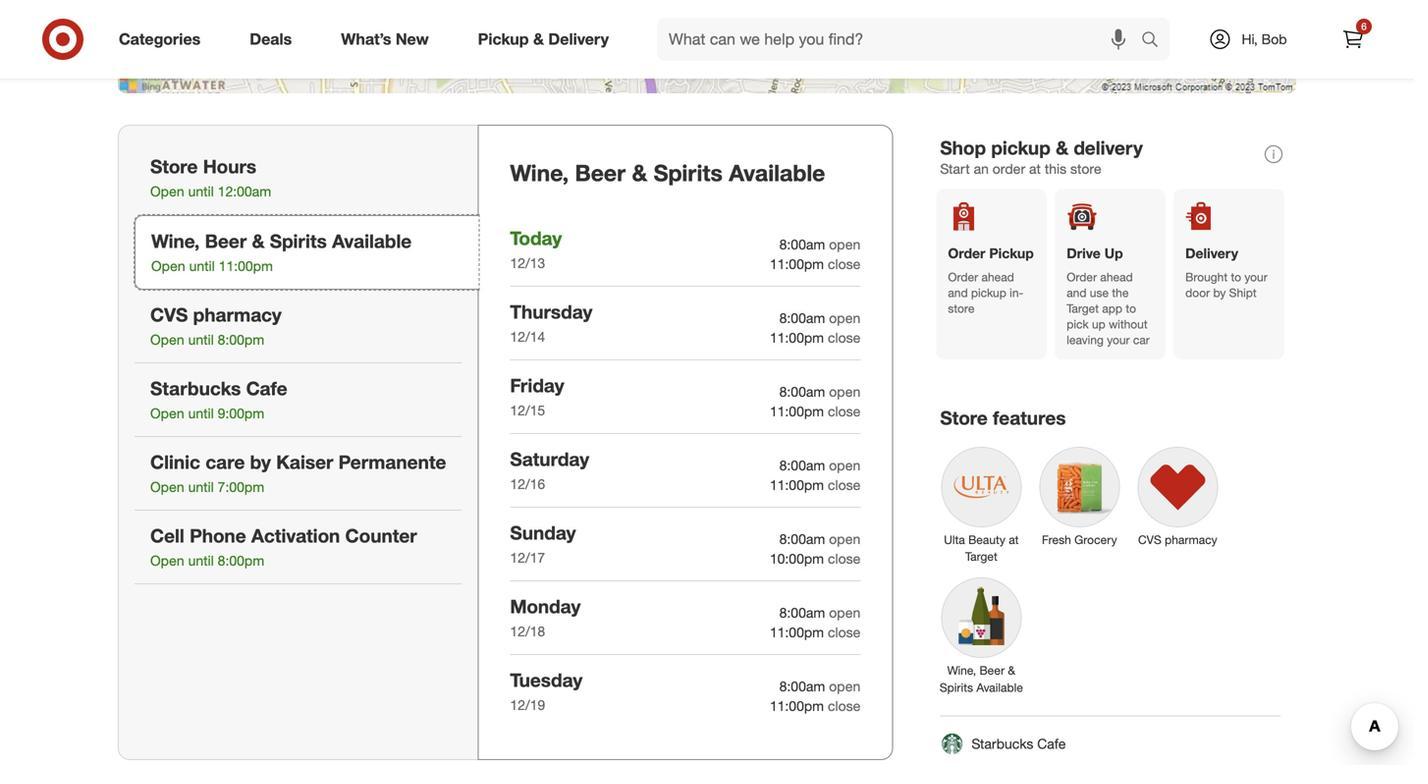 Task type: describe. For each thing, give the bounding box(es) containing it.
cvs for cvs pharmacy
[[1138, 532, 1162, 547]]

up
[[1092, 317, 1106, 332]]

12/18
[[510, 623, 545, 640]]

What can we help you find? suggestions appear below search field
[[657, 18, 1146, 61]]

11:00pm for saturday
[[770, 476, 824, 493]]

pharmacy for cvs pharmacy open until 8:00pm
[[193, 304, 282, 326]]

hi, bob
[[1242, 30, 1287, 48]]

8:00am for friday
[[779, 383, 825, 400]]

7:00pm
[[218, 478, 264, 496]]

cvs pharmacy link
[[1129, 438, 1227, 552]]

fresh
[[1042, 532, 1071, 547]]

open for saturday
[[829, 457, 861, 474]]

1 horizontal spatial spirits
[[654, 159, 723, 187]]

8:00am for tuesday
[[779, 677, 825, 695]]

11:00pm for tuesday
[[770, 697, 824, 714]]

order
[[993, 160, 1025, 177]]

8:00am for thursday
[[779, 309, 825, 326]]

1 horizontal spatial beer
[[575, 159, 626, 187]]

grocery
[[1074, 532, 1117, 547]]

until inside store hours open until 12:00am
[[188, 183, 214, 200]]

clinic
[[150, 451, 200, 473]]

shipt
[[1229, 285, 1257, 300]]

close for friday
[[828, 403, 861, 420]]

kaiser
[[276, 451, 333, 473]]

store features
[[940, 407, 1066, 429]]

deals
[[250, 30, 292, 49]]

what's
[[341, 30, 391, 49]]

available inside wine, beer & spirits available open until 11:00pm
[[332, 230, 412, 252]]

11:00pm for friday
[[770, 403, 824, 420]]

and for order
[[948, 285, 968, 300]]

this
[[1045, 160, 1067, 177]]

clinic care by kaiser permanente open until 7:00pm
[[150, 451, 446, 496]]

an
[[974, 160, 989, 177]]

8:00am open 10:00pm close
[[770, 530, 861, 567]]

1 horizontal spatial wine, beer & spirits available
[[940, 663, 1023, 695]]

pickup inside shop pickup & delivery start an order at this store
[[991, 137, 1051, 159]]

8:00am for today
[[779, 236, 825, 253]]

10:00pm
[[770, 550, 824, 567]]

cafe for starbucks cafe
[[1037, 735, 1066, 752]]

drive
[[1067, 245, 1101, 262]]

counter
[[345, 524, 417, 547]]

8:00am open 11:00pm close for saturday
[[770, 457, 861, 493]]

wine, beer & spirits available open until 11:00pm
[[151, 230, 412, 275]]

open inside clinic care by kaiser permanente open until 7:00pm
[[150, 478, 184, 496]]

your inside drive up order ahead and use the target app to pick up without leaving your car
[[1107, 333, 1130, 347]]

thursday
[[510, 300, 593, 323]]

0 vertical spatial wine,
[[510, 159, 569, 187]]

to inside delivery brought to your door by shipt
[[1231, 270, 1241, 284]]

ulta
[[944, 532, 965, 547]]

car
[[1133, 333, 1150, 347]]

sunday 12/17
[[510, 521, 576, 566]]

open for today
[[829, 236, 861, 253]]

until inside starbucks cafe open until 9:00pm
[[188, 405, 214, 422]]

6 link
[[1332, 18, 1375, 61]]

8:00am open 11:00pm close for today
[[770, 236, 861, 272]]

hi,
[[1242, 30, 1258, 48]]

2 vertical spatial available
[[976, 680, 1023, 695]]

at inside shop pickup & delivery start an order at this store
[[1029, 160, 1041, 177]]

0 horizontal spatial wine, beer & spirits available
[[510, 159, 825, 187]]

pickup inside "order pickup order ahead and pickup in- store"
[[989, 245, 1034, 262]]

shop
[[940, 137, 986, 159]]

what's new
[[341, 30, 429, 49]]

8:00am for sunday
[[779, 530, 825, 547]]

12/15
[[510, 402, 545, 419]]

8:00am open 11:00pm close for monday
[[770, 604, 861, 641]]

8:00am open 11:00pm close for tuesday
[[770, 677, 861, 714]]

open for friday
[[829, 383, 861, 400]]

12/14
[[510, 328, 545, 345]]

the
[[1112, 285, 1129, 300]]

brought
[[1185, 270, 1228, 284]]

pickup & delivery
[[478, 30, 609, 49]]

cafe for starbucks cafe open until 9:00pm
[[246, 377, 287, 400]]

spirits inside wine, beer & spirits available link
[[940, 680, 973, 695]]

& inside pickup & delivery link
[[533, 30, 544, 49]]

cvs pharmacy open until 8:00pm
[[150, 304, 282, 348]]

door
[[1185, 285, 1210, 300]]

hours
[[203, 155, 256, 178]]

by inside delivery brought to your door by shipt
[[1213, 285, 1226, 300]]

deals link
[[233, 18, 316, 61]]

8:00am for monday
[[779, 604, 825, 621]]

open for monday
[[829, 604, 861, 621]]

12:00am
[[218, 183, 271, 200]]

order pickup order ahead and pickup in- store
[[948, 245, 1034, 316]]

open inside store hours open until 12:00am
[[150, 183, 184, 200]]

start
[[940, 160, 970, 177]]

activation
[[251, 524, 340, 547]]

cell
[[150, 524, 184, 547]]

open for tuesday
[[829, 677, 861, 695]]

saturday 12/16
[[510, 448, 589, 493]]

pick
[[1067, 317, 1089, 332]]

features
[[993, 407, 1066, 429]]

open inside cell phone activation counter open until 8:00pm
[[150, 552, 184, 569]]

starbucks cafe open until 9:00pm
[[150, 377, 287, 422]]

leaving
[[1067, 333, 1104, 347]]

tuesday 12/19
[[510, 669, 583, 713]]

spirits inside wine, beer & spirits available open until 11:00pm
[[270, 230, 327, 252]]

categories link
[[102, 18, 225, 61]]

ahead for pickup
[[982, 270, 1014, 284]]



Task type: locate. For each thing, give the bounding box(es) containing it.
2 8:00am open 11:00pm close from the top
[[770, 309, 861, 346]]

8:00am
[[779, 236, 825, 253], [779, 309, 825, 326], [779, 383, 825, 400], [779, 457, 825, 474], [779, 530, 825, 547], [779, 604, 825, 621], [779, 677, 825, 695]]

2 vertical spatial beer
[[980, 663, 1005, 678]]

spirits
[[654, 159, 723, 187], [270, 230, 327, 252], [940, 680, 973, 695]]

open down "cell" at the left bottom of page
[[150, 552, 184, 569]]

order for order pickup
[[948, 270, 978, 284]]

close inside 8:00am open 10:00pm close
[[828, 550, 861, 567]]

open
[[829, 236, 861, 253], [829, 309, 861, 326], [829, 383, 861, 400], [829, 457, 861, 474], [829, 530, 861, 547], [829, 604, 861, 621], [829, 677, 861, 695]]

wine, beer & spirits available link
[[932, 569, 1030, 700]]

4 close from the top
[[828, 476, 861, 493]]

open up 'clinic'
[[150, 405, 184, 422]]

8:00am open 11:00pm close for friday
[[770, 383, 861, 420]]

0 vertical spatial store
[[1070, 160, 1102, 177]]

0 horizontal spatial wine,
[[151, 230, 200, 252]]

2 8:00pm from the top
[[218, 552, 264, 569]]

8:00pm down phone
[[218, 552, 264, 569]]

2 ahead from the left
[[1100, 270, 1133, 284]]

store for store features
[[940, 407, 988, 429]]

1 vertical spatial spirits
[[270, 230, 327, 252]]

1 vertical spatial wine, beer & spirits available
[[940, 663, 1023, 695]]

until down care
[[188, 478, 214, 496]]

and left use
[[1067, 285, 1087, 300]]

8:00am for saturday
[[779, 457, 825, 474]]

your
[[1245, 270, 1268, 284], [1107, 333, 1130, 347]]

& inside wine, beer & spirits available link
[[1008, 663, 1015, 678]]

store left features
[[940, 407, 988, 429]]

5 8:00am open 11:00pm close from the top
[[770, 604, 861, 641]]

order inside drive up order ahead and use the target app to pick up without leaving your car
[[1067, 270, 1097, 284]]

to inside drive up order ahead and use the target app to pick up without leaving your car
[[1126, 301, 1136, 316]]

until inside cell phone activation counter open until 8:00pm
[[188, 552, 214, 569]]

12/19
[[510, 696, 545, 713]]

1 open from the top
[[829, 236, 861, 253]]

wine, beer & spirits available
[[510, 159, 825, 187], [940, 663, 1023, 695]]

wine, up today
[[510, 159, 569, 187]]

store inside store hours open until 12:00am
[[150, 155, 198, 178]]

0 horizontal spatial spirits
[[270, 230, 327, 252]]

1 horizontal spatial cafe
[[1037, 735, 1066, 752]]

cvs inside "cvs pharmacy open until 8:00pm"
[[150, 304, 188, 326]]

0 horizontal spatial at
[[1009, 532, 1019, 547]]

1 horizontal spatial pharmacy
[[1165, 532, 1217, 547]]

7 8:00am from the top
[[779, 677, 825, 695]]

0 horizontal spatial and
[[948, 285, 968, 300]]

1 vertical spatial by
[[250, 451, 271, 473]]

11:00pm for monday
[[770, 623, 824, 641]]

at
[[1029, 160, 1041, 177], [1009, 532, 1019, 547]]

7 open from the top
[[829, 677, 861, 695]]

store capabilities with hours, vertical tabs tab list
[[118, 125, 479, 760]]

1 and from the left
[[948, 285, 968, 300]]

close for thursday
[[828, 329, 861, 346]]

cvs for cvs pharmacy open until 8:00pm
[[150, 304, 188, 326]]

search
[[1132, 31, 1180, 51]]

close for today
[[828, 255, 861, 272]]

1 vertical spatial pickup
[[989, 245, 1034, 262]]

1 vertical spatial pickup
[[971, 285, 1006, 300]]

1 vertical spatial starbucks
[[972, 735, 1033, 752]]

11:00pm for today
[[770, 255, 824, 272]]

available
[[729, 159, 825, 187], [332, 230, 412, 252], [976, 680, 1023, 695]]

monday 12/18
[[510, 595, 581, 640]]

friday
[[510, 374, 564, 397]]

8:00pm
[[218, 331, 264, 348], [218, 552, 264, 569]]

11:00pm
[[770, 255, 824, 272], [219, 257, 273, 275], [770, 329, 824, 346], [770, 403, 824, 420], [770, 476, 824, 493], [770, 623, 824, 641], [770, 697, 824, 714]]

0 horizontal spatial beer
[[205, 230, 247, 252]]

0 horizontal spatial starbucks
[[150, 377, 241, 400]]

1 vertical spatial cafe
[[1037, 735, 1066, 752]]

pickup up the order
[[991, 137, 1051, 159]]

pickup inside "order pickup order ahead and pickup in- store"
[[971, 285, 1006, 300]]

1 horizontal spatial store
[[940, 407, 988, 429]]

to
[[1231, 270, 1241, 284], [1126, 301, 1136, 316]]

1 vertical spatial cvs
[[1138, 532, 1162, 547]]

0 horizontal spatial pharmacy
[[193, 304, 282, 326]]

2 horizontal spatial beer
[[980, 663, 1005, 678]]

& inside shop pickup & delivery start an order at this store
[[1056, 137, 1069, 159]]

starbucks for starbucks cafe
[[972, 735, 1033, 752]]

1 horizontal spatial and
[[1067, 285, 1087, 300]]

11:00pm inside wine, beer & spirits available open until 11:00pm
[[219, 257, 273, 275]]

1 8:00am open 11:00pm close from the top
[[770, 236, 861, 272]]

0 vertical spatial delivery
[[548, 30, 609, 49]]

4 open from the top
[[829, 457, 861, 474]]

to up without
[[1126, 301, 1136, 316]]

until inside "cvs pharmacy open until 8:00pm"
[[188, 331, 214, 348]]

target inside ulta beauty at target
[[965, 549, 997, 564]]

open up "cvs pharmacy open until 8:00pm"
[[151, 257, 185, 275]]

0 vertical spatial pharmacy
[[193, 304, 282, 326]]

wine, down store hours open until 12:00am
[[151, 230, 200, 252]]

1 vertical spatial your
[[1107, 333, 1130, 347]]

3 8:00am open 11:00pm close from the top
[[770, 383, 861, 420]]

starbucks inside starbucks cafe open until 9:00pm
[[150, 377, 241, 400]]

1 vertical spatial store
[[940, 407, 988, 429]]

ahead up the the
[[1100, 270, 1133, 284]]

ahead for up
[[1100, 270, 1133, 284]]

open inside wine, beer & spirits available open until 11:00pm
[[151, 257, 185, 275]]

6 open from the top
[[829, 604, 861, 621]]

0 horizontal spatial cvs
[[150, 304, 188, 326]]

pharmacy down wine, beer & spirits available open until 11:00pm
[[193, 304, 282, 326]]

8:00am open 11:00pm close for thursday
[[770, 309, 861, 346]]

store inside shop pickup & delivery start an order at this store
[[1070, 160, 1102, 177]]

0 horizontal spatial target
[[965, 549, 997, 564]]

0 vertical spatial store
[[150, 155, 198, 178]]

until inside wine, beer & spirits available open until 11:00pm
[[189, 257, 215, 275]]

starbucks for starbucks cafe open until 9:00pm
[[150, 377, 241, 400]]

5 close from the top
[[828, 550, 861, 567]]

open up starbucks cafe open until 9:00pm
[[150, 331, 184, 348]]

1 horizontal spatial at
[[1029, 160, 1041, 177]]

friday 12/15
[[510, 374, 564, 419]]

by up 7:00pm
[[250, 451, 271, 473]]

1 vertical spatial available
[[332, 230, 412, 252]]

2 open from the top
[[829, 309, 861, 326]]

wine, inside wine, beer & spirits available
[[947, 663, 976, 678]]

cvs pharmacy
[[1138, 532, 1217, 547]]

1 horizontal spatial to
[[1231, 270, 1241, 284]]

3 close from the top
[[828, 403, 861, 420]]

0 vertical spatial beer
[[575, 159, 626, 187]]

8:00pm inside cell phone activation counter open until 8:00pm
[[218, 552, 264, 569]]

0 vertical spatial your
[[1245, 270, 1268, 284]]

pickup & delivery link
[[461, 18, 633, 61]]

thursday 12/14
[[510, 300, 593, 345]]

1 horizontal spatial cvs
[[1138, 532, 1162, 547]]

1 vertical spatial 8:00pm
[[218, 552, 264, 569]]

delivery inside delivery brought to your door by shipt
[[1185, 245, 1238, 262]]

3 8:00am from the top
[[779, 383, 825, 400]]

until inside clinic care by kaiser permanente open until 7:00pm
[[188, 478, 214, 496]]

up
[[1105, 245, 1123, 262]]

and inside "order pickup order ahead and pickup in- store"
[[948, 285, 968, 300]]

delivery
[[548, 30, 609, 49], [1185, 245, 1238, 262]]

8:00pm inside "cvs pharmacy open until 8:00pm"
[[218, 331, 264, 348]]

2 horizontal spatial spirits
[[940, 680, 973, 695]]

1 horizontal spatial delivery
[[1185, 245, 1238, 262]]

1 horizontal spatial by
[[1213, 285, 1226, 300]]

delivery brought to your door by shipt
[[1185, 245, 1268, 300]]

permanente
[[338, 451, 446, 473]]

0 vertical spatial by
[[1213, 285, 1226, 300]]

open for thursday
[[829, 309, 861, 326]]

2 horizontal spatial wine,
[[947, 663, 976, 678]]

pickup left in-
[[971, 285, 1006, 300]]

monday
[[510, 595, 581, 618]]

ulta beauty at target link
[[932, 438, 1030, 569]]

starbucks cafe
[[972, 735, 1066, 752]]

ahead inside drive up order ahead and use the target app to pick up without leaving your car
[[1100, 270, 1133, 284]]

bob
[[1262, 30, 1287, 48]]

store hours open until 12:00am
[[150, 155, 271, 200]]

target inside drive up order ahead and use the target app to pick up without leaving your car
[[1067, 301, 1099, 316]]

1 vertical spatial wine,
[[151, 230, 200, 252]]

delivery inside pickup & delivery link
[[548, 30, 609, 49]]

ahead inside "order pickup order ahead and pickup in- store"
[[982, 270, 1014, 284]]

use
[[1090, 285, 1109, 300]]

and
[[948, 285, 968, 300], [1067, 285, 1087, 300]]

at left the this
[[1029, 160, 1041, 177]]

cvs
[[150, 304, 188, 326], [1138, 532, 1162, 547]]

2 and from the left
[[1067, 285, 1087, 300]]

and for drive
[[1067, 285, 1087, 300]]

1 horizontal spatial ahead
[[1100, 270, 1133, 284]]

and left in-
[[948, 285, 968, 300]]

1 vertical spatial at
[[1009, 532, 1019, 547]]

open down 'clinic'
[[150, 478, 184, 496]]

0 vertical spatial 8:00pm
[[218, 331, 264, 348]]

0 horizontal spatial pickup
[[478, 30, 529, 49]]

tuesday
[[510, 669, 583, 691]]

store
[[150, 155, 198, 178], [940, 407, 988, 429]]

1 horizontal spatial available
[[729, 159, 825, 187]]

open for sunday
[[829, 530, 861, 547]]

ahead up in-
[[982, 270, 1014, 284]]

and inside drive up order ahead and use the target app to pick up without leaving your car
[[1067, 285, 1087, 300]]

0 horizontal spatial available
[[332, 230, 412, 252]]

5 8:00am from the top
[[779, 530, 825, 547]]

12/17
[[510, 549, 545, 566]]

pickup right new
[[478, 30, 529, 49]]

until down phone
[[188, 552, 214, 569]]

close for saturday
[[828, 476, 861, 493]]

2 close from the top
[[828, 329, 861, 346]]

search button
[[1132, 18, 1180, 65]]

wine, inside wine, beer & spirits available open until 11:00pm
[[151, 230, 200, 252]]

0 horizontal spatial store
[[150, 155, 198, 178]]

& inside wine, beer & spirits available open until 11:00pm
[[252, 230, 265, 252]]

0 horizontal spatial delivery
[[548, 30, 609, 49]]

open inside starbucks cafe open until 9:00pm
[[150, 405, 184, 422]]

ulta beauty at target
[[944, 532, 1019, 564]]

2 8:00am from the top
[[779, 309, 825, 326]]

open left '12:00am' at the top left of the page
[[150, 183, 184, 200]]

0 vertical spatial cvs
[[150, 304, 188, 326]]

9:00pm
[[218, 405, 264, 422]]

order for drive up
[[1067, 270, 1097, 284]]

1 horizontal spatial target
[[1067, 301, 1099, 316]]

by inside clinic care by kaiser permanente open until 7:00pm
[[250, 451, 271, 473]]

pharmacy inside "cvs pharmacy open until 8:00pm"
[[193, 304, 282, 326]]

your inside delivery brought to your door by shipt
[[1245, 270, 1268, 284]]

phone
[[190, 524, 246, 547]]

pharmacy for cvs pharmacy
[[1165, 532, 1217, 547]]

0 vertical spatial to
[[1231, 270, 1241, 284]]

new
[[396, 30, 429, 49]]

0 horizontal spatial by
[[250, 451, 271, 473]]

beauty
[[968, 532, 1006, 547]]

8:00am inside 8:00am open 10:00pm close
[[779, 530, 825, 547]]

1 8:00pm from the top
[[218, 331, 264, 348]]

1 horizontal spatial wine,
[[510, 159, 569, 187]]

cafe
[[246, 377, 287, 400], [1037, 735, 1066, 752]]

app
[[1102, 301, 1123, 316]]

wine, up starbucks cafe
[[947, 663, 976, 678]]

what's new link
[[324, 18, 453, 61]]

1 vertical spatial pharmacy
[[1165, 532, 1217, 547]]

close for sunday
[[828, 550, 861, 567]]

8:00pm up starbucks cafe open until 9:00pm
[[218, 331, 264, 348]]

0 vertical spatial spirits
[[654, 159, 723, 187]]

open inside 8:00am open 10:00pm close
[[829, 530, 861, 547]]

cafe inside starbucks cafe open until 9:00pm
[[246, 377, 287, 400]]

11:00pm for thursday
[[770, 329, 824, 346]]

beer inside wine, beer & spirits available open until 11:00pm
[[205, 230, 247, 252]]

2 horizontal spatial available
[[976, 680, 1023, 695]]

2 vertical spatial wine,
[[947, 663, 976, 678]]

6 close from the top
[[828, 623, 861, 641]]

0 vertical spatial starbucks
[[150, 377, 241, 400]]

without
[[1109, 317, 1148, 332]]

0 vertical spatial wine, beer & spirits available
[[510, 159, 825, 187]]

in-
[[1010, 285, 1023, 300]]

1 vertical spatial target
[[965, 549, 997, 564]]

until up "cvs pharmacy open until 8:00pm"
[[189, 257, 215, 275]]

6 8:00am from the top
[[779, 604, 825, 621]]

target down beauty
[[965, 549, 997, 564]]

4 8:00am open 11:00pm close from the top
[[770, 457, 861, 493]]

pickup up in-
[[989, 245, 1034, 262]]

at inside ulta beauty at target
[[1009, 532, 1019, 547]]

fresh grocery link
[[1030, 438, 1129, 552]]

0 vertical spatial target
[[1067, 301, 1099, 316]]

today
[[510, 227, 562, 249]]

0 horizontal spatial your
[[1107, 333, 1130, 347]]

until left 9:00pm
[[188, 405, 214, 422]]

saturday
[[510, 448, 589, 470]]

0 vertical spatial pickup
[[478, 30, 529, 49]]

0 horizontal spatial cafe
[[246, 377, 287, 400]]

3 open from the top
[[829, 383, 861, 400]]

close for tuesday
[[828, 697, 861, 714]]

1 vertical spatial to
[[1126, 301, 1136, 316]]

at right beauty
[[1009, 532, 1019, 547]]

categories
[[119, 30, 201, 49]]

1 8:00am from the top
[[779, 236, 825, 253]]

your up shipt
[[1245, 270, 1268, 284]]

12/13
[[510, 254, 545, 272]]

2 vertical spatial spirits
[[940, 680, 973, 695]]

0 vertical spatial pickup
[[991, 137, 1051, 159]]

1 vertical spatial delivery
[[1185, 245, 1238, 262]]

your down without
[[1107, 333, 1130, 347]]

1 horizontal spatial your
[[1245, 270, 1268, 284]]

close
[[828, 255, 861, 272], [828, 329, 861, 346], [828, 403, 861, 420], [828, 476, 861, 493], [828, 550, 861, 567], [828, 623, 861, 641], [828, 697, 861, 714]]

store
[[1070, 160, 1102, 177], [948, 301, 975, 316]]

0 horizontal spatial ahead
[[982, 270, 1014, 284]]

12/16
[[510, 475, 545, 493]]

ahead
[[982, 270, 1014, 284], [1100, 270, 1133, 284]]

fresh grocery
[[1042, 532, 1117, 547]]

0 vertical spatial cafe
[[246, 377, 287, 400]]

shop pickup & delivery start an order at this store
[[940, 137, 1143, 177]]

store inside "order pickup order ahead and pickup in- store"
[[948, 301, 975, 316]]

0 horizontal spatial to
[[1126, 301, 1136, 316]]

1 ahead from the left
[[982, 270, 1014, 284]]

cell phone activation counter open until 8:00pm
[[150, 524, 417, 569]]

1 horizontal spatial store
[[1070, 160, 1102, 177]]

delivery
[[1074, 137, 1143, 159]]

1 close from the top
[[828, 255, 861, 272]]

1 vertical spatial store
[[948, 301, 975, 316]]

6 8:00am open 11:00pm close from the top
[[770, 677, 861, 714]]

today 12/13
[[510, 227, 562, 272]]

6
[[1361, 20, 1367, 32]]

1 horizontal spatial pickup
[[989, 245, 1034, 262]]

1 horizontal spatial starbucks
[[972, 735, 1033, 752]]

care
[[205, 451, 245, 473]]

until down the "hours"
[[188, 183, 214, 200]]

target up pick
[[1067, 301, 1099, 316]]

starbucks
[[150, 377, 241, 400], [972, 735, 1033, 752]]

5 open from the top
[[829, 530, 861, 547]]

target
[[1067, 301, 1099, 316], [965, 549, 997, 564]]

until up starbucks cafe open until 9:00pm
[[188, 331, 214, 348]]

sunday
[[510, 521, 576, 544]]

store left the "hours"
[[150, 155, 198, 178]]

until
[[188, 183, 214, 200], [189, 257, 215, 275], [188, 331, 214, 348], [188, 405, 214, 422], [188, 478, 214, 496], [188, 552, 214, 569]]

0 vertical spatial available
[[729, 159, 825, 187]]

7 close from the top
[[828, 697, 861, 714]]

open inside "cvs pharmacy open until 8:00pm"
[[150, 331, 184, 348]]

pharmacy right grocery on the bottom of the page
[[1165, 532, 1217, 547]]

by down brought
[[1213, 285, 1226, 300]]

0 horizontal spatial store
[[948, 301, 975, 316]]

wine,
[[510, 159, 569, 187], [151, 230, 200, 252], [947, 663, 976, 678]]

1 vertical spatial beer
[[205, 230, 247, 252]]

0 vertical spatial at
[[1029, 160, 1041, 177]]

store for store hours open until 12:00am
[[150, 155, 198, 178]]

drive up order ahead and use the target app to pick up without leaving your car
[[1067, 245, 1150, 347]]

close for monday
[[828, 623, 861, 641]]

to up shipt
[[1231, 270, 1241, 284]]

4 8:00am from the top
[[779, 457, 825, 474]]



Task type: vqa. For each thing, say whether or not it's contained in the screenshot.


